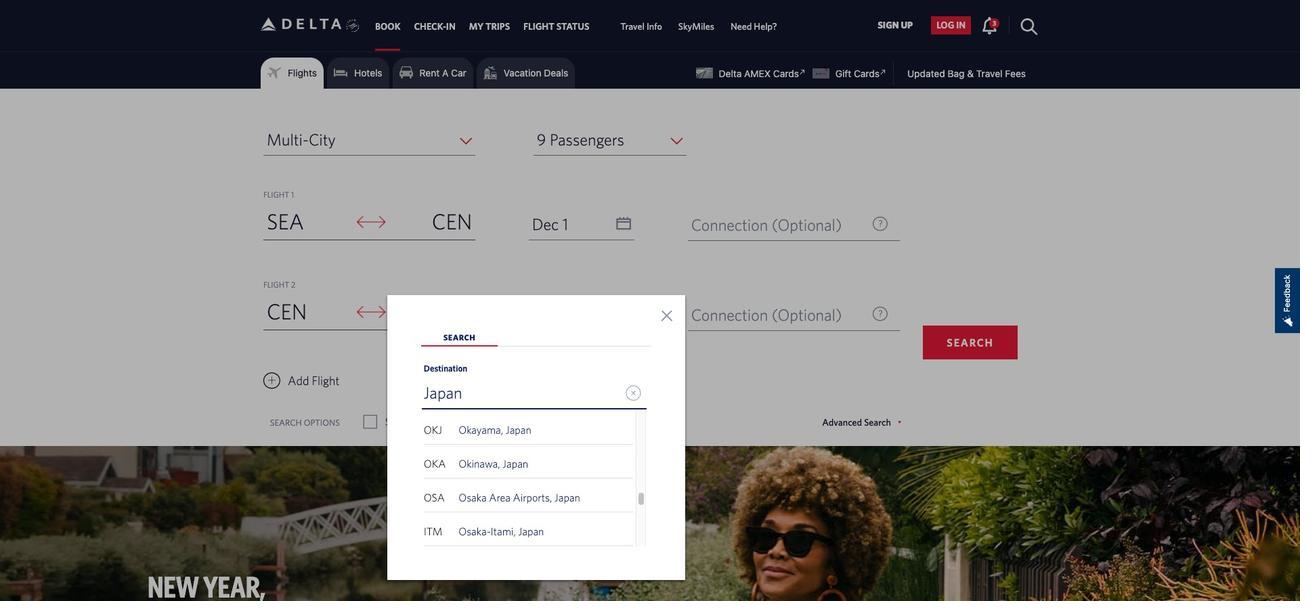Task type: vqa. For each thing, say whether or not it's contained in the screenshot.


Task type: describe. For each thing, give the bounding box(es) containing it.
cen for the rightmost cen link
[[432, 209, 472, 234]]

japan right airports,
[[555, 492, 580, 504]]

shop
[[385, 417, 405, 427]]

updated
[[908, 68, 946, 79]]

up
[[901, 20, 913, 31]]

delta amex cards
[[719, 68, 799, 79]]

okinawa, japan
[[459, 458, 529, 470]]

flights
[[288, 67, 317, 79]]

sign up
[[878, 20, 913, 31]]

fees
[[1005, 68, 1026, 79]]

hotels link
[[334, 63, 383, 83]]

flight 1
[[264, 190, 294, 199]]

help?
[[754, 21, 778, 32]]

connection for sea
[[691, 215, 768, 234]]

japan up osaka area airports, japan
[[503, 458, 529, 470]]

search button
[[923, 326, 1018, 360]]

okinawa,
[[459, 458, 500, 470]]

vacation deals
[[504, 67, 569, 79]]

car
[[451, 67, 467, 79]]

rent
[[420, 67, 440, 79]]

trips
[[486, 21, 510, 32]]

my trips link
[[469, 14, 510, 39]]

gift cards link
[[813, 68, 880, 79]]

none text field inside book tab panel
[[529, 299, 635, 331]]

need
[[731, 21, 752, 32]]

tab list containing okj
[[421, 329, 652, 547]]

(optional) for sea
[[772, 215, 842, 234]]

vacation
[[504, 67, 542, 79]]

1 vertical spatial travel
[[977, 68, 1003, 79]]

okayama, japan
[[459, 424, 532, 436]]

vacation deals link
[[483, 63, 569, 83]]

travel info
[[621, 21, 662, 32]]

check-in
[[414, 21, 456, 32]]

with
[[407, 417, 424, 427]]

​
[[471, 416, 474, 427]]

airports,
[[513, 492, 552, 504]]

in
[[957, 20, 966, 31]]

flight for sea
[[264, 190, 289, 199]]

bag
[[948, 68, 965, 79]]

refundable fares
[[506, 417, 572, 427]]

flight status
[[524, 21, 590, 32]]

destination
[[424, 364, 468, 374]]

search inside tab list
[[444, 333, 476, 342]]

shop with miles
[[385, 417, 448, 427]]

need help? link
[[731, 14, 778, 39]]

my
[[469, 21, 484, 32]]

search options
[[270, 418, 340, 428]]

1 horizontal spatial cen link
[[387, 205, 476, 240]]

amex
[[745, 68, 771, 79]]

okayama,
[[459, 424, 503, 436]]

flight 2
[[264, 280, 296, 289]]

&
[[968, 68, 974, 79]]

osaka-
[[459, 526, 491, 538]]

connection (optional) link for sea
[[688, 209, 900, 241]]

updated bag & travel fees link
[[894, 68, 1026, 79]]

japan right itami,
[[519, 526, 544, 538]]

in
[[446, 21, 456, 32]]

skymiles
[[679, 21, 715, 32]]

osaka-itami, japan
[[459, 526, 544, 538]]

need help?
[[731, 21, 778, 32]]

hotels
[[354, 67, 383, 79]]

info
[[647, 21, 662, 32]]

Refundable Fares checkbox
[[485, 415, 497, 429]]

miles
[[426, 417, 448, 427]]

connection (optional) for cen
[[691, 306, 842, 324]]

oka
[[424, 458, 446, 470]]

none text field inside book tab panel
[[529, 209, 635, 240]]



Task type: locate. For each thing, give the bounding box(es) containing it.
1
[[291, 190, 294, 199]]

1 connection (optional) from the top
[[691, 215, 842, 234]]

1 vertical spatial connection (optional) link
[[688, 299, 900, 331]]

connection (optional) for sea
[[691, 215, 842, 234]]

sign
[[878, 20, 899, 31]]

2 vertical spatial flight
[[312, 374, 340, 388]]

Shop with Miles checkbox
[[364, 415, 376, 429]]

connection for cen
[[691, 306, 768, 324]]

search for search button
[[947, 337, 994, 349]]

2 (optional) from the top
[[772, 306, 842, 324]]

itm
[[424, 526, 443, 538]]

2 horizontal spatial search
[[947, 337, 994, 349]]

okj
[[424, 424, 442, 436]]

cards right gift
[[854, 68, 880, 79]]

1 horizontal spatial search
[[444, 333, 476, 342]]

1 vertical spatial flight
[[264, 280, 289, 289]]

2 connection from the top
[[691, 306, 768, 324]]

1 horizontal spatial cards
[[854, 68, 880, 79]]

1 (optional) from the top
[[772, 215, 842, 234]]

2 connection (optional) from the top
[[691, 306, 842, 324]]

skyteam image
[[346, 5, 359, 47]]

2 cards from the left
[[854, 68, 880, 79]]

flight left 1
[[264, 190, 289, 199]]

book
[[375, 21, 401, 32]]

0 horizontal spatial cen
[[267, 299, 307, 324]]

check-in link
[[414, 14, 456, 39]]

None text field
[[529, 299, 635, 331]]

cen
[[432, 209, 472, 234], [267, 299, 307, 324]]

delta amex cards link
[[696, 68, 799, 79]]

add flight
[[288, 374, 340, 388]]

check-
[[414, 21, 446, 32]]

1 vertical spatial (optional)
[[772, 306, 842, 324]]

flight left 2
[[264, 280, 289, 289]]

cards right "amex"
[[774, 68, 799, 79]]

japan
[[506, 424, 532, 436], [503, 458, 529, 470], [555, 492, 580, 504], [519, 526, 544, 538]]

book tab panel
[[0, 89, 1301, 446]]

travel right &
[[977, 68, 1003, 79]]

2 connection (optional) link from the top
[[688, 299, 900, 331]]

sea
[[267, 209, 304, 234]]

add flight button
[[264, 371, 340, 392]]

rent a car link
[[399, 63, 467, 83]]

0 vertical spatial travel
[[621, 21, 645, 32]]

0 vertical spatial connection (optional) link
[[688, 209, 900, 241]]

3
[[993, 19, 997, 27]]

flight right add
[[312, 374, 340, 388]]

(optional) for cen
[[772, 306, 842, 324]]

1 vertical spatial tab list
[[421, 329, 652, 547]]

status
[[557, 21, 590, 32]]

osaka area airports, japan
[[459, 492, 580, 504]]

1 connection from the top
[[691, 215, 768, 234]]

1 vertical spatial connection
[[691, 306, 768, 324]]

skymiles link
[[679, 14, 715, 39]]

add
[[288, 374, 309, 388]]

(optional)
[[772, 215, 842, 234], [772, 306, 842, 324]]

tab list containing book
[[369, 0, 786, 51]]

japan right the refundable fares option
[[506, 424, 532, 436]]

search link
[[421, 329, 498, 347]]

osaka
[[459, 492, 487, 504]]

0 horizontal spatial cen link
[[264, 295, 352, 330]]

connection (optional)
[[691, 215, 842, 234], [691, 306, 842, 324]]

1 vertical spatial connection (optional)
[[691, 306, 842, 324]]

cen for the bottommost cen link
[[267, 299, 307, 324]]

1 vertical spatial cen link
[[264, 295, 352, 330]]

1 vertical spatial cen
[[267, 299, 307, 324]]

search inside button
[[947, 337, 994, 349]]

0 horizontal spatial search
[[270, 418, 302, 428]]

rent a car
[[420, 67, 467, 79]]

0 vertical spatial connection (optional)
[[691, 215, 842, 234]]

0 vertical spatial cen
[[432, 209, 472, 234]]

sea link
[[264, 205, 352, 240]]

options
[[304, 418, 340, 428]]

2
[[291, 280, 296, 289]]

1 cards from the left
[[774, 68, 799, 79]]

travel
[[621, 21, 645, 32], [977, 68, 1003, 79]]

log
[[937, 20, 955, 31]]

search for search options
[[270, 418, 302, 428]]

log in button
[[932, 16, 972, 34]]

flight
[[264, 190, 289, 199], [264, 280, 289, 289], [312, 374, 340, 388]]

log in
[[937, 20, 966, 31]]

fares
[[552, 417, 572, 427]]

refundable
[[506, 417, 550, 427]]

0 vertical spatial (optional)
[[772, 215, 842, 234]]

flight inside button
[[312, 374, 340, 388]]

cen link
[[387, 205, 476, 240], [264, 295, 352, 330]]

Destination text field
[[422, 377, 647, 410]]

0 vertical spatial tab list
[[369, 0, 786, 51]]

0 vertical spatial connection
[[691, 215, 768, 234]]

flight for cen
[[264, 280, 289, 289]]

itami,
[[491, 526, 516, 538]]

0 horizontal spatial cards
[[774, 68, 799, 79]]

search
[[444, 333, 476, 342], [947, 337, 994, 349], [270, 418, 302, 428]]

connection (optional) link
[[688, 209, 900, 241], [688, 299, 900, 331]]

travel info link
[[621, 14, 662, 39]]

gift cards
[[836, 68, 880, 79]]

None text field
[[529, 209, 635, 240]]

1 horizontal spatial travel
[[977, 68, 1003, 79]]

delta
[[719, 68, 742, 79]]

3 link
[[982, 16, 1000, 34]]

travel left info
[[621, 21, 645, 32]]

delta air lines image
[[261, 3, 342, 45]]

a
[[442, 67, 449, 79]]

book link
[[375, 14, 401, 39]]

cards
[[774, 68, 799, 79], [854, 68, 880, 79]]

area
[[489, 492, 511, 504]]

0 vertical spatial cen link
[[387, 205, 476, 240]]

1 horizontal spatial cen
[[432, 209, 472, 234]]

flight
[[524, 21, 555, 32]]

travel inside tab list
[[621, 21, 645, 32]]

connection (optional) link for cen
[[688, 299, 900, 331]]

my trips
[[469, 21, 510, 32]]

0 vertical spatial flight
[[264, 190, 289, 199]]

0 horizontal spatial travel
[[621, 21, 645, 32]]

deals
[[544, 67, 569, 79]]

gift
[[836, 68, 852, 79]]

osa
[[424, 492, 445, 504]]

tab list
[[369, 0, 786, 51], [421, 329, 652, 547]]

flight status link
[[524, 14, 590, 39]]

flights link
[[268, 63, 317, 83]]

updated bag & travel fees
[[908, 68, 1026, 79]]

1 connection (optional) link from the top
[[688, 209, 900, 241]]

sign up link
[[873, 16, 919, 34]]



